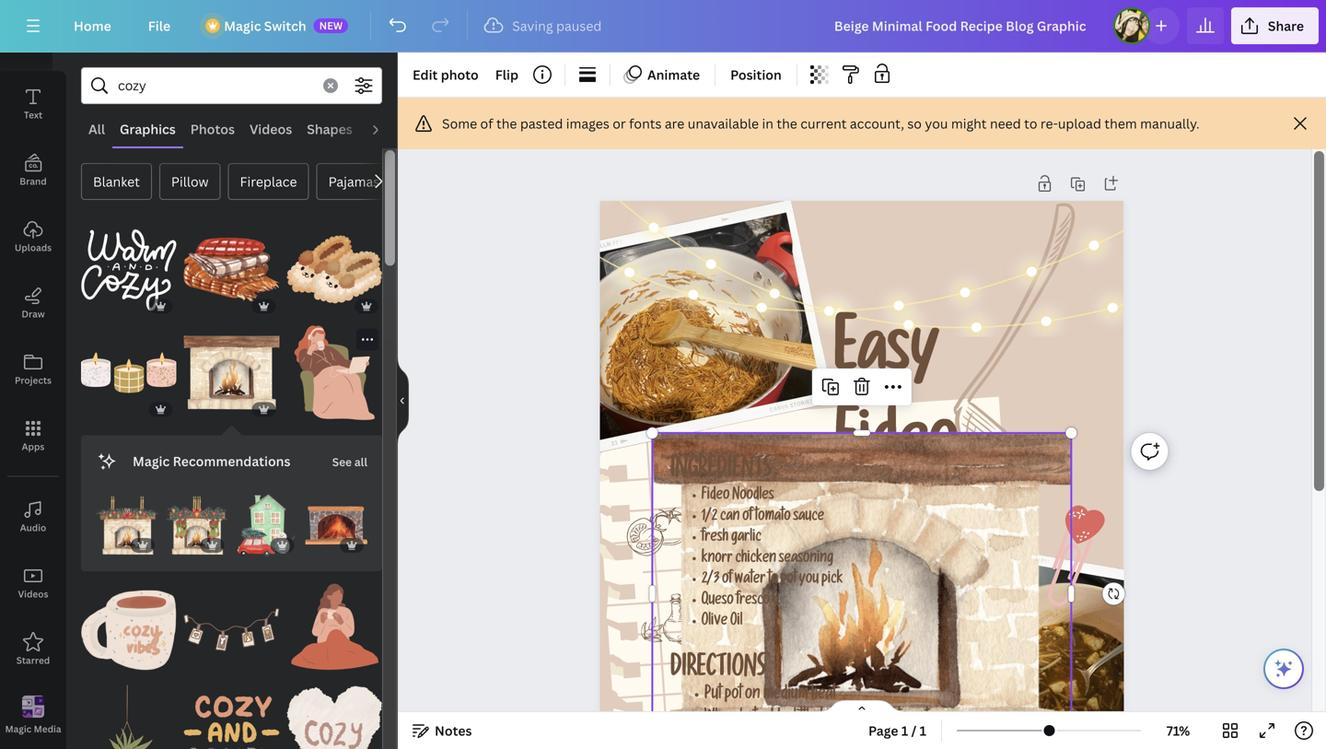 Task type: vqa. For each thing, say whether or not it's contained in the screenshot.
Blanket
yes



Task type: locate. For each thing, give the bounding box(es) containing it.
in
[[762, 115, 774, 132]]

0 horizontal spatial magic
[[5, 723, 32, 735]]

0 vertical spatial magic
[[224, 17, 261, 35]]

audio
[[367, 120, 404, 138], [20, 522, 46, 534]]

pajamas button
[[317, 163, 392, 200]]

the left pasted
[[497, 115, 517, 132]]

2 horizontal spatial magic
[[224, 17, 261, 35]]

account,
[[850, 115, 905, 132]]

saving paused
[[512, 17, 602, 35]]

1 vertical spatial to
[[769, 573, 778, 589]]

audio button
[[360, 111, 412, 147], [0, 484, 66, 550]]

0 vertical spatial videos
[[250, 120, 292, 138]]

so
[[908, 115, 922, 132]]

magic media
[[5, 723, 61, 735]]

videos button
[[242, 111, 300, 147], [0, 550, 66, 616]]

olive oil hand drawn image
[[642, 594, 700, 646]]

photos button
[[183, 111, 242, 147]]

the right in
[[777, 115, 798, 132]]

1 horizontal spatial to
[[898, 710, 909, 727]]

magic for magic media
[[5, 723, 32, 735]]

minimal organic girl drinking tea image
[[287, 582, 382, 678]]

watercolor fireplace illustration image
[[184, 325, 279, 420]]

1 horizontal spatial videos
[[250, 120, 292, 138]]

0 vertical spatial audio
[[367, 120, 404, 138]]

shapes
[[307, 120, 353, 138]]

of right 2/3
[[723, 573, 733, 589]]

to
[[1025, 115, 1038, 132], [769, 573, 778, 589], [898, 710, 909, 727]]

pot right oil
[[912, 710, 929, 727]]

pot down seasoning
[[781, 573, 797, 589]]

fresco
[[737, 594, 770, 610]]

all
[[355, 454, 368, 469]]

directions
[[671, 658, 766, 685]]

0 horizontal spatial audio
[[20, 522, 46, 534]]

1 right "/"
[[920, 722, 927, 739]]

magic left media
[[5, 723, 32, 735]]

of right bit
[[837, 710, 848, 727]]

0 horizontal spatial 1
[[902, 722, 909, 739]]

fideo for fideo
[[835, 417, 959, 485]]

starred button
[[0, 616, 66, 683]]

elements button
[[0, 5, 66, 71]]

1 horizontal spatial pot
[[781, 573, 797, 589]]

1 vertical spatial audio button
[[0, 484, 66, 550]]

magic inside magic media button
[[5, 723, 32, 735]]

pot
[[781, 573, 797, 589], [725, 687, 743, 704], [912, 710, 929, 727]]

saving paused status
[[476, 15, 611, 37]]

0 vertical spatial audio button
[[360, 111, 412, 147]]

to inside put pot on medium heat when hot add a little bit of olive oil to pot
[[898, 710, 909, 727]]

noodles
[[733, 489, 775, 505]]

can
[[721, 510, 740, 526]]

chicken
[[736, 552, 777, 568]]

0 horizontal spatial videos button
[[0, 550, 66, 616]]

easy
[[835, 325, 940, 394]]

magic switch
[[224, 17, 307, 35]]

pillow
[[171, 173, 209, 190]]

1 horizontal spatial watercolor fireplace decorated for christmas image
[[166, 494, 228, 557]]

videos
[[250, 120, 292, 138], [18, 588, 48, 600]]

0 horizontal spatial watercolor fireplace decorated for christmas image
[[96, 494, 158, 557]]

to inside fideo noodles 1/2 can of tomato sauce fresh garlic knorr chicken seasoning 2/3 of water to pot you pick queso fresco olive oil
[[769, 573, 778, 589]]

flip button
[[488, 60, 526, 89]]

0 horizontal spatial to
[[769, 573, 778, 589]]

audio down 'apps'
[[20, 522, 46, 534]]

audio right shapes button
[[367, 120, 404, 138]]

them
[[1105, 115, 1138, 132]]

you down seasoning
[[800, 573, 819, 589]]

to left re-
[[1025, 115, 1038, 132]]

minimal organic girl watching a movie image
[[287, 325, 382, 420]]

current
[[801, 115, 847, 132]]

pot left on
[[725, 687, 743, 704]]

knorr
[[702, 552, 733, 568]]

warm indoor slippers image
[[287, 222, 382, 318]]

some
[[442, 115, 477, 132]]

magic for magic switch
[[224, 17, 261, 35]]

audio button down 'apps'
[[0, 484, 66, 550]]

magic left switch
[[224, 17, 261, 35]]

1 horizontal spatial magic
[[133, 452, 170, 470]]

watercolor christmas house image
[[235, 494, 298, 557]]

photos
[[191, 120, 235, 138]]

0 vertical spatial to
[[1025, 115, 1038, 132]]

to right water
[[769, 573, 778, 589]]

queso
[[702, 594, 734, 610]]

0 horizontal spatial pot
[[725, 687, 743, 704]]

watercolor fireplace decorated for christmas image
[[96, 494, 158, 557], [166, 494, 228, 557]]

magic
[[224, 17, 261, 35], [133, 452, 170, 470], [5, 723, 32, 735]]

home link
[[59, 7, 126, 44]]

watercolor cozy blankets image
[[184, 222, 279, 318]]

tomato
[[756, 510, 791, 526]]

you
[[925, 115, 949, 132], [800, 573, 819, 589]]

2 vertical spatial magic
[[5, 723, 32, 735]]

of inside put pot on medium heat when hot add a little bit of olive oil to pot
[[837, 710, 848, 727]]

videos up starred button
[[18, 588, 48, 600]]

apps
[[22, 440, 45, 453]]

the
[[497, 115, 517, 132], [777, 115, 798, 132]]

on
[[746, 687, 761, 704]]

1 horizontal spatial you
[[925, 115, 949, 132]]

1 horizontal spatial videos button
[[242, 111, 300, 147]]

videos button up starred
[[0, 550, 66, 616]]

1 horizontal spatial fideo
[[835, 417, 959, 485]]

elements
[[12, 42, 54, 55]]

cozy and comfy lettering image
[[184, 685, 279, 749]]

hanging plant illustration image
[[81, 685, 177, 749]]

1 horizontal spatial audio
[[367, 120, 404, 138]]

71% button
[[1149, 716, 1209, 745]]

pick
[[822, 573, 844, 589]]

hide image
[[397, 357, 409, 445]]

ingredients
[[671, 459, 772, 485]]

0 vertical spatial you
[[925, 115, 949, 132]]

of right some
[[481, 115, 493, 132]]

1 the from the left
[[497, 115, 517, 132]]

1 vertical spatial magic
[[133, 452, 170, 470]]

to right oil
[[898, 710, 909, 727]]

file button
[[133, 7, 185, 44]]

1 watercolor fireplace decorated for christmas image from the left
[[96, 494, 158, 557]]

show pages image
[[818, 699, 907, 714]]

0 horizontal spatial you
[[800, 573, 819, 589]]

1 horizontal spatial the
[[777, 115, 798, 132]]

notes button
[[405, 716, 480, 745]]

brand button
[[0, 137, 66, 204]]

page 1 / 1
[[869, 722, 927, 739]]

audio button right shapes
[[360, 111, 412, 147]]

fideo for fideo noodles 1/2 can of tomato sauce fresh garlic knorr chicken seasoning 2/3 of water to pot you pick queso fresco olive oil
[[702, 489, 730, 505]]

text button
[[0, 71, 66, 137]]

0 horizontal spatial the
[[497, 115, 517, 132]]

videos up "fireplace"
[[250, 120, 292, 138]]

2/3
[[702, 573, 720, 589]]

2 horizontal spatial to
[[1025, 115, 1038, 132]]

1 left "/"
[[902, 722, 909, 739]]

a
[[784, 710, 791, 727]]

0 horizontal spatial videos
[[18, 588, 48, 600]]

1 vertical spatial fideo
[[702, 489, 730, 505]]

when
[[705, 710, 737, 727]]

oil
[[882, 710, 895, 727]]

animate
[[648, 66, 700, 83]]

1 horizontal spatial 1
[[920, 722, 927, 739]]

2 vertical spatial to
[[898, 710, 909, 727]]

videos button up "fireplace"
[[242, 111, 300, 147]]

group
[[81, 222, 177, 318], [184, 222, 279, 318], [287, 222, 382, 318], [81, 314, 177, 420], [184, 314, 279, 420], [287, 325, 382, 420], [96, 483, 158, 557], [166, 483, 228, 557], [235, 483, 298, 557], [305, 483, 368, 557], [81, 571, 177, 678], [184, 582, 279, 678], [287, 582, 382, 678], [184, 674, 279, 749], [287, 674, 382, 749], [81, 685, 177, 749]]

0 vertical spatial fideo
[[835, 417, 959, 485]]

you right 'so'
[[925, 115, 949, 132]]

0 horizontal spatial audio button
[[0, 484, 66, 550]]

2 horizontal spatial pot
[[912, 710, 929, 727]]

manually.
[[1141, 115, 1200, 132]]

1 vertical spatial audio
[[20, 522, 46, 534]]

see
[[332, 454, 352, 469]]

1 vertical spatial videos button
[[0, 550, 66, 616]]

main menu bar
[[0, 0, 1327, 53]]

fideo inside fideo noodles 1/2 can of tomato sauce fresh garlic knorr chicken seasoning 2/3 of water to pot you pick queso fresco olive oil
[[702, 489, 730, 505]]

0 vertical spatial pot
[[781, 573, 797, 589]]

magic left recommendations at the left of page
[[133, 452, 170, 470]]

2 vertical spatial pot
[[912, 710, 929, 727]]

magic inside main menu bar
[[224, 17, 261, 35]]

scented wax candles image
[[81, 325, 177, 420]]

0 horizontal spatial fideo
[[702, 489, 730, 505]]

1 vertical spatial you
[[800, 573, 819, 589]]



Task type: describe. For each thing, give the bounding box(es) containing it.
edit photo
[[413, 66, 479, 83]]

olive
[[850, 710, 879, 727]]

of right can
[[743, 510, 753, 526]]

saving
[[512, 17, 553, 35]]

notes
[[435, 722, 472, 739]]

1 1 from the left
[[902, 722, 909, 739]]

simple cute study full shot polaroids image
[[184, 582, 279, 678]]

medium
[[764, 687, 809, 704]]

some of the pasted images or fonts are unavailable in the current account, so you might need to re-upload them manually.
[[442, 115, 1200, 132]]

pasted
[[521, 115, 563, 132]]

upload
[[1059, 115, 1102, 132]]

1 vertical spatial videos
[[18, 588, 48, 600]]

pillow button
[[159, 163, 221, 200]]

garlic
[[732, 531, 762, 547]]

71%
[[1167, 722, 1191, 739]]

position button
[[723, 60, 789, 89]]

flip
[[495, 66, 519, 83]]

magic for magic recommendations
[[133, 452, 170, 470]]

little
[[794, 710, 817, 727]]

projects
[[15, 374, 52, 387]]

uploads button
[[0, 204, 66, 270]]

/
[[912, 722, 917, 739]]

oil
[[731, 615, 743, 630]]

page
[[869, 722, 899, 739]]

are
[[665, 115, 685, 132]]

heat
[[812, 687, 837, 704]]

farfalle pasta illustration image
[[797, 462, 849, 507]]

share
[[1269, 17, 1305, 35]]

photo
[[441, 66, 479, 83]]

olive
[[702, 615, 728, 630]]

graphics button
[[112, 111, 183, 147]]

you inside fideo noodles 1/2 can of tomato sauce fresh garlic knorr chicken seasoning 2/3 of water to pot you pick queso fresco olive oil
[[800, 573, 819, 589]]

pot inside fideo noodles 1/2 can of tomato sauce fresh garlic knorr chicken seasoning 2/3 of water to pot you pick queso fresco olive oil
[[781, 573, 797, 589]]

2 the from the left
[[777, 115, 798, 132]]

bit
[[820, 710, 834, 727]]

1/2
[[702, 510, 718, 526]]

canva assistant image
[[1273, 658, 1296, 680]]

need
[[990, 115, 1022, 132]]

magic recommendations
[[133, 452, 291, 470]]

0 vertical spatial videos button
[[242, 111, 300, 147]]

home
[[74, 17, 111, 35]]

apps button
[[0, 403, 66, 469]]

brand
[[20, 175, 47, 188]]

all button
[[81, 111, 112, 147]]

position
[[731, 66, 782, 83]]

fideo noodles 1/2 can of tomato sauce fresh garlic knorr chicken seasoning 2/3 of water to pot you pick queso fresco olive oil
[[702, 489, 844, 630]]

hot
[[740, 710, 758, 727]]

blanket button
[[81, 163, 152, 200]]

see all
[[332, 454, 368, 469]]

magic media button
[[0, 683, 66, 749]]

images
[[566, 115, 610, 132]]

switch
[[264, 17, 307, 35]]

shapes button
[[300, 111, 360, 147]]

starred
[[16, 654, 50, 667]]

or
[[613, 115, 626, 132]]

Design title text field
[[820, 7, 1107, 44]]

cozy coffee mug image
[[81, 582, 177, 678]]

fonts
[[629, 115, 662, 132]]

2 1 from the left
[[920, 722, 927, 739]]

water
[[735, 573, 766, 589]]

laddle icon image
[[894, 196, 1182, 499]]

all
[[88, 120, 105, 138]]

2 watercolor fireplace decorated for christmas image from the left
[[166, 494, 228, 557]]

edit
[[413, 66, 438, 83]]

text
[[24, 109, 42, 121]]

fresh
[[702, 531, 729, 547]]

draw button
[[0, 270, 66, 336]]

uploads
[[15, 241, 52, 254]]

see all button
[[331, 443, 369, 479]]

paused
[[557, 17, 602, 35]]

put
[[705, 687, 722, 704]]

share button
[[1232, 7, 1319, 44]]

Search elements search field
[[118, 68, 312, 103]]

might
[[952, 115, 987, 132]]

1 horizontal spatial audio button
[[360, 111, 412, 147]]

fireplace button
[[228, 163, 309, 200]]

put pot on medium heat when hot add a little bit of olive oil to pot
[[705, 687, 929, 727]]

blanket
[[93, 173, 140, 190]]

sauce
[[794, 510, 825, 526]]

1 vertical spatial pot
[[725, 687, 743, 704]]

edit photo button
[[405, 60, 486, 89]]

seasoning
[[780, 552, 834, 568]]

new
[[319, 18, 343, 32]]

file
[[148, 17, 171, 35]]

media
[[34, 723, 61, 735]]

graphics
[[120, 120, 176, 138]]

heart shaped cozy lettering image
[[287, 685, 382, 749]]

re-
[[1041, 115, 1059, 132]]

projects button
[[0, 336, 66, 403]]

add
[[760, 710, 781, 727]]

watercolor fireplace image
[[305, 494, 368, 557]]

unavailable
[[688, 115, 759, 132]]



